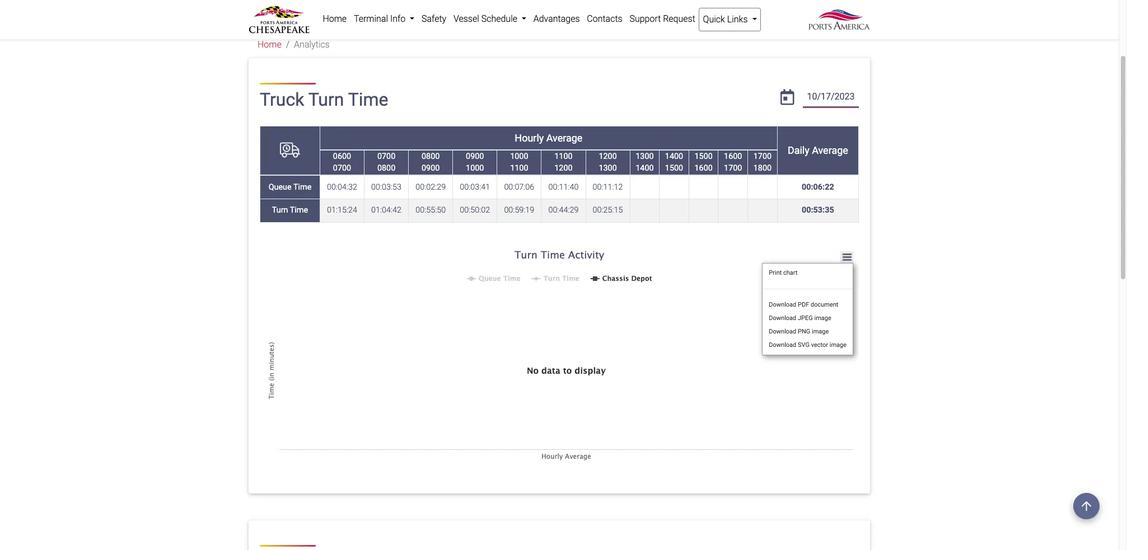 Task type: locate. For each thing, give the bounding box(es) containing it.
0 horizontal spatial turn
[[272, 206, 288, 215]]

0800 up '00:03:53'
[[378, 164, 396, 173]]

0 horizontal spatial 1700
[[725, 164, 743, 173]]

0 vertical spatial home
[[323, 13, 347, 24]]

01:15:24
[[327, 206, 357, 215]]

0800 up the 00:02:29 on the top of the page
[[422, 152, 440, 161]]

1 vertical spatial 0800
[[378, 164, 396, 173]]

hourly average daily average
[[515, 132, 849, 156]]

1 vertical spatial 1500
[[666, 164, 684, 173]]

contacts
[[587, 13, 623, 24]]

1000 up the '00:03:41' at top
[[466, 164, 484, 173]]

info
[[391, 13, 406, 24]]

0 horizontal spatial average
[[547, 132, 583, 144]]

safety link
[[418, 8, 450, 30]]

download down download png image
[[770, 342, 797, 349]]

01:04:42
[[372, 206, 402, 215]]

average up 1100 1200
[[547, 132, 583, 144]]

jpeg
[[798, 315, 813, 322]]

turn
[[309, 89, 344, 111], [272, 206, 288, 215]]

00:11:12
[[593, 182, 623, 192]]

1 download from the top
[[770, 302, 797, 309]]

1 horizontal spatial 1100
[[555, 152, 573, 161]]

00:59:19
[[505, 206, 535, 215]]

00:11:40
[[549, 182, 579, 192]]

0 vertical spatial 1100
[[555, 152, 573, 161]]

1 vertical spatial time
[[294, 182, 312, 192]]

image for download png image
[[812, 328, 829, 336]]

1100
[[555, 152, 573, 161], [511, 164, 529, 173]]

1400 left 1500 1600
[[666, 152, 684, 161]]

svg
[[798, 342, 810, 349]]

1 vertical spatial turn
[[272, 206, 288, 215]]

0600
[[333, 152, 351, 161]]

1 horizontal spatial turn
[[309, 89, 344, 111]]

home link left analytics
[[258, 39, 282, 50]]

vessel schedule
[[454, 13, 520, 24]]

1 horizontal spatial 1200
[[599, 152, 617, 161]]

0 vertical spatial 0800
[[422, 152, 440, 161]]

1 horizontal spatial 1000
[[511, 152, 529, 161]]

1 horizontal spatial 0800
[[422, 152, 440, 161]]

download left png
[[770, 328, 797, 336]]

print chart
[[770, 270, 798, 277]]

0 vertical spatial 1600
[[725, 152, 743, 161]]

truck turn time
[[260, 89, 389, 111]]

00:07:06
[[505, 182, 535, 192]]

2 vertical spatial time
[[290, 206, 308, 215]]

1100 up 00:07:06 at the top of page
[[511, 164, 529, 173]]

quick links
[[704, 14, 751, 25]]

home
[[323, 13, 347, 24], [258, 39, 282, 50]]

1600
[[725, 152, 743, 161], [695, 164, 713, 173]]

1300
[[636, 152, 654, 161], [599, 164, 617, 173]]

time
[[348, 89, 389, 111], [294, 182, 312, 192], [290, 206, 308, 215]]

home link up analytics
[[319, 8, 351, 30]]

00:25:15
[[593, 206, 623, 215]]

download for download png image
[[770, 328, 797, 336]]

download up download png image
[[770, 315, 797, 322]]

image down document
[[815, 315, 832, 322]]

0800
[[422, 152, 440, 161], [378, 164, 396, 173]]

1300 1400
[[636, 152, 654, 173]]

terminal
[[354, 13, 388, 24]]

0 vertical spatial 1400
[[666, 152, 684, 161]]

None text field
[[804, 88, 860, 108]]

1 vertical spatial 0900
[[422, 164, 440, 173]]

00:03:41
[[460, 182, 490, 192]]

1200 up 00:11:12
[[599, 152, 617, 161]]

0 vertical spatial image
[[815, 315, 832, 322]]

1 vertical spatial image
[[812, 328, 829, 336]]

0 horizontal spatial home link
[[258, 39, 282, 50]]

0 horizontal spatial 1600
[[695, 164, 713, 173]]

1 vertical spatial average
[[813, 145, 849, 156]]

1 horizontal spatial home
[[323, 13, 347, 24]]

0 horizontal spatial 0900
[[422, 164, 440, 173]]

1400
[[666, 152, 684, 161], [636, 164, 654, 173]]

00:02:29
[[416, 182, 446, 192]]

image up vector
[[812, 328, 829, 336]]

contacts link
[[584, 8, 626, 30]]

1 horizontal spatial 1500
[[695, 152, 713, 161]]

average right the daily
[[813, 145, 849, 156]]

0 horizontal spatial 0800
[[378, 164, 396, 173]]

0 horizontal spatial 1300
[[599, 164, 617, 173]]

turn down queue on the left
[[272, 206, 288, 215]]

0 vertical spatial time
[[348, 89, 389, 111]]

1200 up 00:11:40
[[555, 164, 573, 173]]

1700 1800
[[754, 152, 772, 173]]

0 vertical spatial 1200
[[599, 152, 617, 161]]

1 horizontal spatial 1600
[[725, 152, 743, 161]]

home left analytics
[[258, 39, 282, 50]]

1500
[[695, 152, 713, 161], [666, 164, 684, 173]]

1300 up 00:11:12
[[599, 164, 617, 173]]

0600 0700
[[333, 152, 351, 173]]

0 vertical spatial 0700
[[378, 152, 396, 161]]

advantages link
[[530, 8, 584, 30]]

download
[[770, 302, 797, 309], [770, 315, 797, 322], [770, 328, 797, 336], [770, 342, 797, 349]]

image right vector
[[830, 342, 847, 349]]

home up analytics
[[323, 13, 347, 24]]

00:03:53
[[372, 182, 402, 192]]

download left "pdf"
[[770, 302, 797, 309]]

advantages
[[534, 13, 580, 24]]

1 horizontal spatial average
[[813, 145, 849, 156]]

1 vertical spatial 0700
[[333, 164, 351, 173]]

00:55:50
[[416, 206, 446, 215]]

download for download pdf document
[[770, 302, 797, 309]]

download pdf document
[[770, 302, 839, 309]]

0 vertical spatial 1000
[[511, 152, 529, 161]]

0900 up the 00:02:29 on the top of the page
[[422, 164, 440, 173]]

1 vertical spatial 1000
[[466, 164, 484, 173]]

1 vertical spatial 1100
[[511, 164, 529, 173]]

0 vertical spatial 0900
[[466, 152, 484, 161]]

1 vertical spatial 1400
[[636, 164, 654, 173]]

0700 0800
[[378, 152, 396, 173]]

download svg vector image
[[770, 342, 847, 349]]

queue time
[[269, 182, 312, 192]]

1 vertical spatial 1700
[[725, 164, 743, 173]]

png
[[798, 328, 811, 336]]

4 download from the top
[[770, 342, 797, 349]]

print
[[770, 270, 782, 277]]

1 vertical spatial home
[[258, 39, 282, 50]]

1600 left 1600 1700
[[695, 164, 713, 173]]

0 vertical spatial home link
[[319, 8, 351, 30]]

1000 down hourly
[[511, 152, 529, 161]]

1600 left the 1700 1800
[[725, 152, 743, 161]]

00:50:02
[[460, 206, 490, 215]]

0900 1000
[[466, 152, 484, 173]]

1300 left 1400 1500
[[636, 152, 654, 161]]

0 horizontal spatial home
[[258, 39, 282, 50]]

1700
[[754, 152, 772, 161], [725, 164, 743, 173]]

2 vertical spatial image
[[830, 342, 847, 349]]

1 vertical spatial 1300
[[599, 164, 617, 173]]

1 horizontal spatial home link
[[319, 8, 351, 30]]

0 horizontal spatial 1400
[[636, 164, 654, 173]]

vessel
[[454, 13, 480, 24]]

0 vertical spatial 1700
[[754, 152, 772, 161]]

00:44:29
[[549, 206, 579, 215]]

1 vertical spatial 1200
[[555, 164, 573, 173]]

1500 down hourly average daily average on the top
[[666, 164, 684, 173]]

3 download from the top
[[770, 328, 797, 336]]

2 download from the top
[[770, 315, 797, 322]]

0900 up the '00:03:41' at top
[[466, 152, 484, 161]]

1 vertical spatial home link
[[258, 39, 282, 50]]

0700 up '00:03:53'
[[378, 152, 396, 161]]

0 horizontal spatial 1200
[[555, 164, 573, 173]]

0700 down 0600
[[333, 164, 351, 173]]

1400 1500
[[666, 152, 684, 173]]

1000
[[511, 152, 529, 161], [466, 164, 484, 173]]

home for top home link
[[323, 13, 347, 24]]

0 vertical spatial 1300
[[636, 152, 654, 161]]

00:53:35
[[802, 206, 835, 215]]

1200
[[599, 152, 617, 161], [555, 164, 573, 173]]

links
[[728, 14, 748, 25]]

download png image
[[770, 328, 829, 336]]

1700 left the 1800
[[725, 164, 743, 173]]

home for the leftmost home link
[[258, 39, 282, 50]]

hourly
[[515, 132, 544, 144]]

schedule
[[482, 13, 518, 24]]

average
[[547, 132, 583, 144], [813, 145, 849, 156]]

1700 up the 1800
[[754, 152, 772, 161]]

1400 left 1400 1500
[[636, 164, 654, 173]]

turn right truck at the top of page
[[309, 89, 344, 111]]

turn time
[[272, 206, 308, 215]]

1500 right 1400 1500
[[695, 152, 713, 161]]

0700
[[378, 152, 396, 161], [333, 164, 351, 173]]

0900
[[466, 152, 484, 161], [422, 164, 440, 173]]

calendar day image
[[781, 90, 795, 106]]

request
[[664, 13, 696, 24]]

image
[[815, 315, 832, 322], [812, 328, 829, 336], [830, 342, 847, 349]]

home link
[[319, 8, 351, 30], [258, 39, 282, 50]]

0 horizontal spatial 1100
[[511, 164, 529, 173]]

1100 up 00:11:40
[[555, 152, 573, 161]]

0 horizontal spatial 1000
[[466, 164, 484, 173]]

1800
[[754, 164, 772, 173]]



Task type: vqa. For each thing, say whether or not it's contained in the screenshot.
the '9th,'
no



Task type: describe. For each thing, give the bounding box(es) containing it.
1 horizontal spatial 0700
[[378, 152, 396, 161]]

download for download svg vector image
[[770, 342, 797, 349]]

terminal info link
[[351, 8, 418, 30]]

download jpeg image
[[770, 315, 832, 322]]

download for download jpeg image
[[770, 315, 797, 322]]

1500 1600
[[695, 152, 713, 173]]

1100 1200
[[555, 152, 573, 173]]

1 horizontal spatial 1400
[[666, 152, 684, 161]]

image for download jpeg image
[[815, 315, 832, 322]]

analytics
[[294, 39, 330, 50]]

time for 01:15:24
[[290, 206, 308, 215]]

vector
[[812, 342, 829, 349]]

1 horizontal spatial 0900
[[466, 152, 484, 161]]

0 vertical spatial average
[[547, 132, 583, 144]]

queue
[[269, 182, 292, 192]]

0 vertical spatial 1500
[[695, 152, 713, 161]]

document
[[811, 302, 839, 309]]

1 horizontal spatial 1700
[[754, 152, 772, 161]]

0 vertical spatial turn
[[309, 89, 344, 111]]

vessel schedule link
[[450, 8, 530, 30]]

0 horizontal spatial 1500
[[666, 164, 684, 173]]

truck
[[260, 89, 304, 111]]

0800 0900
[[422, 152, 440, 173]]

support
[[630, 13, 661, 24]]

chart
[[784, 270, 798, 277]]

1 vertical spatial 1600
[[695, 164, 713, 173]]

00:04:32
[[327, 182, 357, 192]]

safety
[[422, 13, 447, 24]]

support request link
[[626, 8, 699, 30]]

go to top image
[[1074, 494, 1101, 520]]

0 horizontal spatial 0700
[[333, 164, 351, 173]]

00:06:22
[[802, 182, 835, 192]]

pdf
[[798, 302, 810, 309]]

quick links link
[[699, 8, 761, 31]]

1200 1300
[[599, 152, 617, 173]]

1000 1100
[[511, 152, 529, 173]]

1 horizontal spatial 1300
[[636, 152, 654, 161]]

1600 1700
[[725, 152, 743, 173]]

quick
[[704, 14, 726, 25]]

support request
[[630, 13, 696, 24]]

time for 00:04:32
[[294, 182, 312, 192]]

terminal info
[[354, 13, 408, 24]]

daily
[[788, 145, 810, 156]]



